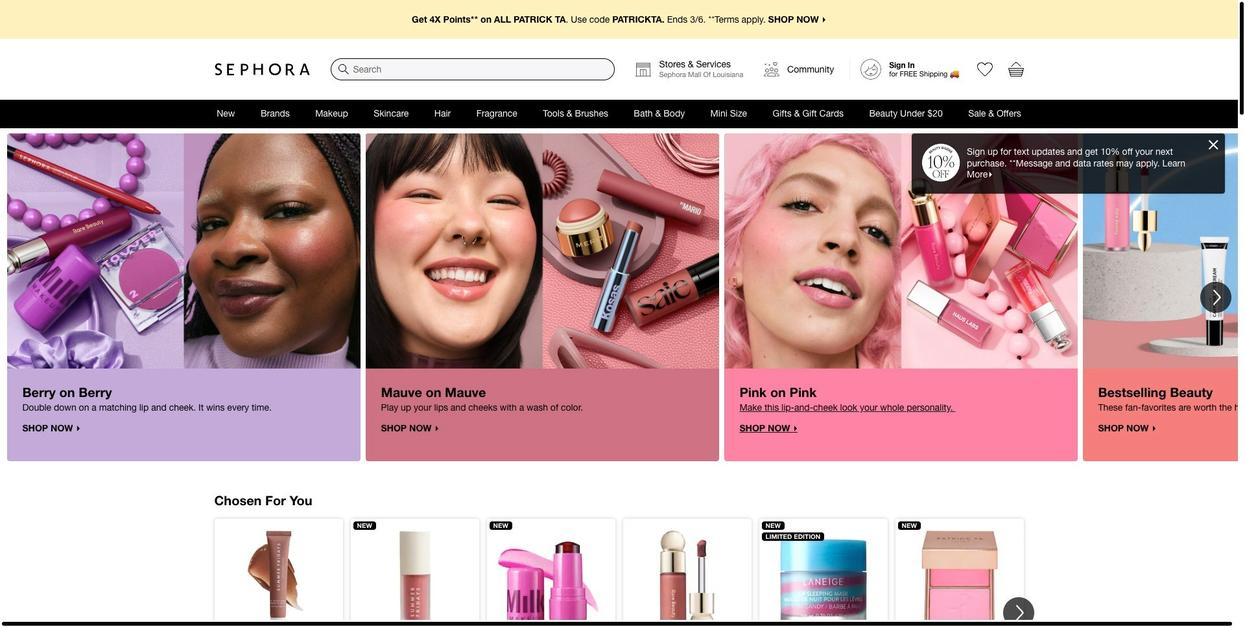 Task type: vqa. For each thing, say whether or not it's contained in the screenshot.
the right 12
no



Task type: locate. For each thing, give the bounding box(es) containing it.
Search search field
[[331, 59, 615, 80]]

summer fridays - dream lip oil for moisturizing sheer coverage image
[[361, 530, 469, 628]]

None field
[[330, 58, 615, 80]]

milk makeup - cooling water jelly tint lip + cheek blush stain image
[[497, 530, 605, 628]]

section
[[0, 0, 1238, 621]]

None search field
[[330, 58, 615, 80]]



Task type: describe. For each thing, give the bounding box(es) containing it.
laneige - lip sleeping mask intense hydration with vitamin c image
[[770, 530, 877, 628]]

close message image
[[1209, 140, 1219, 150]]

patrick ta - major headlines double-take crème & powder blush duo image
[[906, 530, 1013, 628]]

rare beauty by selena gomez - soft pinch liquid blush image
[[633, 530, 741, 628]]

go to basket image
[[1008, 62, 1024, 77]]

sephora homepage image
[[214, 63, 310, 76]]

summer fridays - lip butter balm for hydration & shine image
[[225, 530, 332, 628]]



